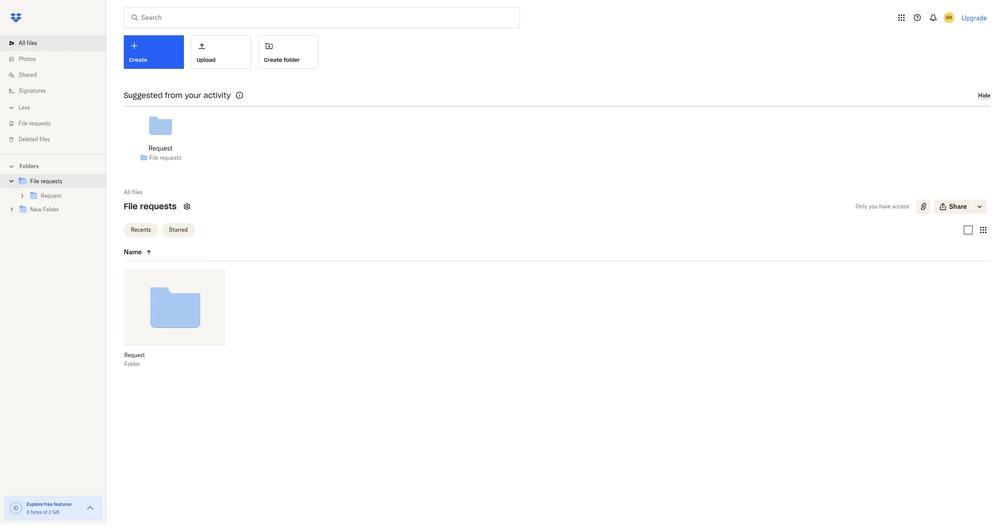 Task type: vqa. For each thing, say whether or not it's contained in the screenshot.
requests
yes



Task type: locate. For each thing, give the bounding box(es) containing it.
upload
[[197, 57, 216, 63]]

group
[[0, 173, 106, 224]]

request inside "group"
[[41, 193, 61, 199]]

upgrade link
[[961, 14, 987, 21]]

new
[[30, 206, 42, 213]]

folders
[[19, 163, 39, 170]]

files right the "deleted"
[[40, 136, 50, 143]]

file requests link
[[7, 116, 106, 132], [149, 154, 181, 162], [18, 176, 99, 188]]

deleted files link
[[7, 132, 106, 148]]

1 vertical spatial folder
[[124, 361, 140, 368]]

create button
[[124, 35, 184, 69]]

0 vertical spatial folder
[[43, 206, 59, 213]]

0 vertical spatial all
[[19, 40, 25, 46]]

0 horizontal spatial all
[[19, 40, 25, 46]]

2 horizontal spatial files
[[132, 189, 142, 196]]

dropbox image
[[7, 9, 25, 27]]

share button
[[934, 200, 972, 214]]

all files link inside list
[[7, 35, 106, 51]]

signatures link
[[7, 83, 106, 99]]

requests
[[29, 120, 51, 127], [160, 155, 181, 161], [41, 178, 62, 185], [140, 202, 177, 212]]

create folder button
[[258, 35, 318, 69]]

request folder
[[124, 352, 145, 368]]

1 vertical spatial all files link
[[124, 188, 142, 197]]

1 horizontal spatial all
[[124, 189, 131, 196]]

quota usage element
[[9, 502, 23, 516]]

create up suggested
[[129, 57, 147, 63]]

1 horizontal spatial request
[[124, 352, 145, 359]]

folder
[[43, 206, 59, 213], [124, 361, 140, 368]]

of
[[43, 510, 47, 516]]

1 vertical spatial file requests link
[[149, 154, 181, 162]]

new folder link
[[18, 204, 99, 216]]

0 horizontal spatial files
[[27, 40, 37, 46]]

create inside create folder button
[[264, 57, 282, 63]]

all files list item
[[0, 35, 106, 51]]

starred
[[169, 227, 188, 233]]

0 vertical spatial request
[[148, 145, 172, 152]]

create
[[264, 57, 282, 63], [129, 57, 147, 63]]

folder inside new folder "link"
[[43, 206, 59, 213]]

gr button
[[942, 11, 956, 25]]

file requests
[[19, 120, 51, 127], [149, 155, 181, 161], [30, 178, 62, 185], [124, 202, 177, 212]]

hide button
[[978, 92, 990, 100]]

folder for new folder
[[43, 206, 59, 213]]

request link
[[148, 144, 172, 153], [28, 191, 99, 202]]

explore
[[27, 502, 43, 508]]

bytes
[[31, 510, 42, 516]]

list
[[0, 30, 106, 154]]

folder inside request folder
[[124, 361, 140, 368]]

file inside list
[[19, 120, 28, 127]]

2 vertical spatial files
[[132, 189, 142, 196]]

create inside the "create" dropdown button
[[129, 57, 147, 63]]

all files up photos
[[19, 40, 37, 46]]

0 vertical spatial all files link
[[7, 35, 106, 51]]

you
[[869, 203, 878, 210]]

0 horizontal spatial request
[[41, 193, 61, 199]]

list containing all files
[[0, 30, 106, 154]]

all files up 'recents'
[[124, 189, 142, 196]]

1 vertical spatial all files
[[124, 189, 142, 196]]

file requests link inside "group"
[[18, 176, 99, 188]]

all
[[19, 40, 25, 46], [124, 189, 131, 196]]

2 vertical spatial file requests link
[[18, 176, 99, 188]]

photos link
[[7, 51, 106, 67]]

all inside list item
[[19, 40, 25, 46]]

only you have access
[[855, 203, 909, 210]]

all files link up shared link
[[7, 35, 106, 51]]

0 horizontal spatial folder
[[43, 206, 59, 213]]

files
[[27, 40, 37, 46], [40, 136, 50, 143], [132, 189, 142, 196]]

0 vertical spatial all files
[[19, 40, 37, 46]]

folder down request button
[[124, 361, 140, 368]]

all up photos
[[19, 40, 25, 46]]

file
[[19, 120, 28, 127], [149, 155, 158, 161], [30, 178, 39, 185], [124, 202, 138, 212]]

0 horizontal spatial all files link
[[7, 35, 106, 51]]

less
[[19, 104, 30, 111]]

1 vertical spatial request link
[[28, 191, 99, 202]]

all files link
[[7, 35, 106, 51], [124, 188, 142, 197]]

2 horizontal spatial request
[[148, 145, 172, 152]]

1 vertical spatial request
[[41, 193, 61, 199]]

1 horizontal spatial all files link
[[124, 188, 142, 197]]

request button
[[124, 352, 206, 359]]

activity
[[204, 91, 231, 100]]

0 horizontal spatial all files
[[19, 40, 37, 46]]

0 vertical spatial files
[[27, 40, 37, 46]]

create for create folder
[[264, 57, 282, 63]]

all up recents button
[[124, 189, 131, 196]]

2 vertical spatial request
[[124, 352, 145, 359]]

all files
[[19, 40, 37, 46], [124, 189, 142, 196]]

1 horizontal spatial create
[[264, 57, 282, 63]]

0 horizontal spatial create
[[129, 57, 147, 63]]

1 vertical spatial files
[[40, 136, 50, 143]]

files up photos
[[27, 40, 37, 46]]

files up 'recents'
[[132, 189, 142, 196]]

1 horizontal spatial folder
[[124, 361, 140, 368]]

request
[[148, 145, 172, 152], [41, 193, 61, 199], [124, 352, 145, 359]]

have
[[879, 203, 891, 210]]

0 vertical spatial request link
[[148, 144, 172, 153]]

folder right "new"
[[43, 206, 59, 213]]

folder settings image
[[182, 202, 193, 212]]

create left folder at the left of the page
[[264, 57, 282, 63]]

group containing file requests
[[0, 173, 106, 224]]

0 horizontal spatial request link
[[28, 191, 99, 202]]

hide
[[978, 92, 990, 99]]

all files link up 'recents'
[[124, 188, 142, 197]]



Task type: describe. For each thing, give the bounding box(es) containing it.
2
[[49, 510, 51, 516]]

share
[[949, 203, 967, 210]]

access
[[892, 203, 909, 210]]

starred button
[[162, 223, 195, 237]]

upgrade
[[961, 14, 987, 21]]

new folder
[[30, 206, 59, 213]]

all files inside list item
[[19, 40, 37, 46]]

suggested
[[124, 91, 163, 100]]

recents
[[131, 227, 151, 233]]

deleted
[[19, 136, 38, 143]]

less image
[[7, 103, 16, 112]]

create for create
[[129, 57, 147, 63]]

files inside list item
[[27, 40, 37, 46]]

folder
[[284, 57, 300, 63]]

requests inside list
[[29, 120, 51, 127]]

create folder
[[264, 57, 300, 63]]

gr
[[946, 15, 952, 20]]

gb
[[52, 510, 59, 516]]

only
[[855, 203, 867, 210]]

recents button
[[124, 223, 158, 237]]

1 horizontal spatial request link
[[148, 144, 172, 153]]

from
[[165, 91, 183, 100]]

free
[[44, 502, 53, 508]]

1 vertical spatial all
[[124, 189, 131, 196]]

upload button
[[191, 35, 251, 69]]

suggested from your activity
[[124, 91, 231, 100]]

folders button
[[0, 160, 106, 173]]

folder, request row
[[124, 270, 225, 374]]

requests inside "group"
[[41, 178, 62, 185]]

name
[[124, 248, 142, 256]]

features
[[54, 502, 72, 508]]

folder for request folder
[[124, 361, 140, 368]]

0 vertical spatial file requests link
[[7, 116, 106, 132]]

shared
[[19, 72, 37, 78]]

name button
[[124, 247, 198, 258]]

1 horizontal spatial files
[[40, 136, 50, 143]]

1 horizontal spatial all files
[[124, 189, 142, 196]]

explore free features 0 bytes of 2 gb
[[27, 502, 72, 516]]

signatures
[[19, 88, 46, 94]]

your
[[185, 91, 201, 100]]

file inside "group"
[[30, 178, 39, 185]]

deleted files
[[19, 136, 50, 143]]

0
[[27, 510, 29, 516]]

shared link
[[7, 67, 106, 83]]

Search in folder "Dropbox" text field
[[141, 13, 501, 23]]

photos
[[19, 56, 36, 62]]

request inside row
[[124, 352, 145, 359]]



